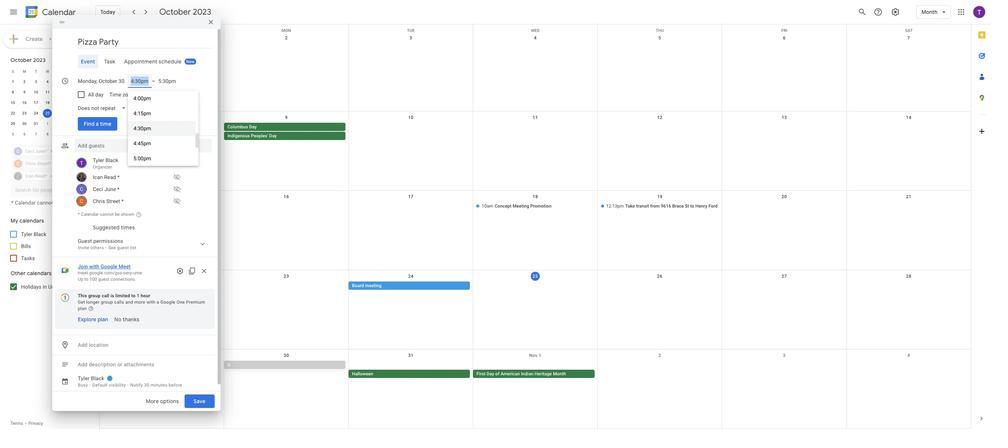 Task type: locate. For each thing, give the bounding box(es) containing it.
1 vertical spatial guest
[[98, 277, 109, 282]]

meeting
[[365, 283, 382, 289]]

1 inside november 1 element
[[46, 122, 49, 126]]

7 up 14 element in the top left of the page
[[81, 80, 83, 84]]

event button
[[78, 55, 98, 69]]

2 horizontal spatial 2
[[658, 354, 661, 359]]

calendar up create
[[42, 7, 76, 17]]

tyler up "organizer"
[[93, 158, 104, 164]]

2 horizontal spatial 6
[[783, 35, 786, 41]]

* up my
[[11, 200, 14, 206]]

2
[[285, 35, 288, 41], [23, 80, 26, 84], [658, 354, 661, 359]]

1 horizontal spatial tyler black
[[78, 376, 104, 382]]

29 inside 29 element
[[11, 122, 15, 126]]

0 horizontal spatial 10
[[34, 90, 38, 94]]

add left 'description'
[[78, 362, 87, 368]]

cannot up suggested
[[100, 212, 114, 217]]

24 down 17 'element'
[[34, 111, 38, 115]]

brace
[[672, 204, 684, 209]]

0 vertical spatial –
[[152, 78, 155, 84]]

times
[[121, 225, 135, 231]]

0 vertical spatial tyler black
[[21, 232, 46, 238]]

1 vertical spatial 28
[[906, 274, 911, 279]]

guest
[[117, 246, 129, 251], [98, 277, 109, 282]]

15
[[11, 101, 15, 105]]

1 horizontal spatial * calendar cannot be shown
[[78, 212, 134, 217]]

permissions
[[93, 238, 123, 244]]

9 left the november 10 element
[[58, 132, 60, 136]]

be up suggested times
[[115, 212, 120, 217]]

23 element
[[20, 109, 29, 118]]

row containing sun
[[100, 24, 971, 33]]

cell
[[53, 98, 65, 108], [53, 108, 65, 119], [53, 119, 65, 129], [65, 119, 76, 129], [100, 123, 224, 141], [224, 123, 349, 141], [349, 123, 473, 141], [598, 123, 722, 141], [847, 123, 971, 141], [100, 202, 224, 211], [224, 202, 349, 211], [349, 202, 473, 211], [847, 202, 971, 211], [100, 282, 224, 291], [224, 282, 349, 291], [473, 282, 598, 291], [722, 282, 847, 291], [847, 282, 971, 291], [100, 361, 224, 379], [722, 361, 847, 379], [847, 361, 971, 379]]

row
[[100, 24, 971, 33], [100, 32, 971, 111], [7, 66, 88, 77], [7, 77, 88, 87], [7, 87, 88, 98], [7, 98, 88, 108], [7, 108, 88, 119], [100, 111, 971, 191], [7, 119, 88, 129], [7, 129, 88, 140], [100, 191, 971, 271], [100, 271, 971, 350], [100, 350, 971, 430]]

4:45pm option
[[128, 136, 195, 151]]

0 vertical spatial 10
[[34, 90, 38, 94]]

1 vertical spatial –
[[24, 421, 27, 427]]

0 vertical spatial 23
[[22, 111, 27, 115]]

up
[[78, 277, 83, 282]]

2 horizontal spatial 7
[[907, 35, 910, 41]]

1 horizontal spatial with
[[146, 300, 155, 305]]

grid containing 2
[[99, 24, 971, 430]]

add inside dropdown button
[[78, 343, 87, 349]]

shown up the times
[[121, 212, 134, 217]]

29 inside grid
[[159, 354, 165, 359]]

this
[[78, 294, 87, 299]]

s left the m on the left
[[12, 69, 14, 73]]

tyler black inside my calendars list
[[21, 232, 46, 238]]

first
[[476, 372, 486, 377]]

black up "organizer"
[[105, 158, 118, 164]]

0 vertical spatial 30
[[22, 122, 27, 126]]

no thanks
[[114, 317, 139, 323]]

to up and
[[131, 294, 136, 299]]

month inside button
[[553, 372, 566, 377]]

october up "sun"
[[159, 7, 191, 17]]

31 up halloween 'button'
[[408, 354, 414, 359]]

this group call is limited to 1 hour
[[78, 294, 150, 299]]

today
[[100, 9, 115, 15]]

14
[[80, 90, 84, 94], [906, 115, 911, 120]]

* inside search box
[[11, 200, 14, 206]]

* right june
[[117, 187, 119, 193]]

tyler black, organizer tree item
[[75, 156, 212, 172]]

0 horizontal spatial 9
[[23, 90, 26, 94]]

0 horizontal spatial with
[[89, 264, 99, 270]]

1 vertical spatial shown
[[121, 212, 134, 217]]

columbus day button
[[224, 123, 346, 131]]

s down event
[[81, 69, 83, 73]]

row containing 23
[[100, 271, 971, 350]]

be
[[54, 200, 60, 206], [115, 212, 120, 217]]

18 down the 11 element
[[45, 101, 50, 105]]

1 horizontal spatial 7
[[81, 80, 83, 84]]

1 vertical spatial be
[[115, 212, 120, 217]]

0 horizontal spatial black
[[34, 232, 46, 238]]

2 horizontal spatial 30
[[284, 354, 289, 359]]

9 for october 2023
[[23, 90, 26, 94]]

group up longer
[[88, 294, 100, 299]]

* Calendar cannot be shown search field
[[0, 141, 93, 206]]

1 horizontal spatial 29
[[159, 354, 165, 359]]

1 down 25, today element on the left top of page
[[46, 122, 49, 126]]

add location button
[[75, 339, 212, 352]]

guest inside join with google meet meet.google.com/gss-oery-ume up to 100 guest connections
[[98, 277, 109, 282]]

Guests text field
[[78, 139, 209, 153]]

1 vertical spatial 11
[[533, 115, 538, 120]]

1 add from the top
[[78, 343, 87, 349]]

november 10 element
[[66, 130, 75, 139]]

0 vertical spatial shown
[[62, 200, 77, 206]]

black down my calendars dropdown button
[[34, 232, 46, 238]]

october 2023 up the m on the left
[[11, 57, 46, 64]]

more
[[134, 300, 145, 305]]

31 for 1
[[34, 122, 38, 126]]

100
[[90, 277, 97, 282]]

1 s from the left
[[12, 69, 14, 73]]

9 up 16 element
[[23, 90, 26, 94]]

1 vertical spatial group
[[101, 300, 113, 305]]

a right find
[[96, 121, 99, 128]]

visibility
[[109, 383, 126, 388]]

month right settings menu icon
[[921, 9, 938, 15]]

states
[[65, 284, 79, 290]]

cannot down search for people text box
[[37, 200, 53, 206]]

0 vertical spatial 11
[[45, 90, 50, 94]]

17
[[34, 101, 38, 105], [408, 194, 414, 200]]

30 for nov 1
[[284, 354, 289, 359]]

row containing 22
[[7, 108, 88, 119]]

1 vertical spatial 18
[[533, 194, 538, 200]]

day right peoples'
[[269, 133, 277, 139]]

8 down november 1 element
[[46, 132, 49, 136]]

24 up board meeting button
[[408, 274, 414, 279]]

plan left no
[[98, 317, 108, 323]]

0 horizontal spatial 16
[[22, 101, 27, 105]]

16 inside row group
[[22, 101, 27, 105]]

explore plan button
[[75, 313, 111, 327]]

a
[[96, 121, 99, 128], [157, 300, 159, 305]]

october 2023
[[159, 7, 211, 17], [11, 57, 46, 64]]

* right street at the top of the page
[[121, 199, 124, 205]]

5 down 29 element
[[12, 132, 14, 136]]

0 vertical spatial cannot
[[37, 200, 53, 206]]

0 horizontal spatial group
[[88, 294, 100, 299]]

8 for sun
[[161, 115, 163, 120]]

2 vertical spatial 3
[[783, 354, 786, 359]]

30
[[22, 122, 27, 126], [284, 354, 289, 359], [144, 383, 149, 388]]

1 horizontal spatial 28
[[906, 274, 911, 279]]

1 horizontal spatial calendar
[[42, 7, 76, 17]]

0 horizontal spatial * calendar cannot be shown
[[11, 200, 77, 206]]

call
[[102, 294, 109, 299]]

0 horizontal spatial tyler black
[[21, 232, 46, 238]]

28 inside grid
[[906, 274, 911, 279]]

0 horizontal spatial 29
[[11, 122, 15, 126]]

6 down 30 element
[[23, 132, 26, 136]]

2 horizontal spatial black
[[105, 158, 118, 164]]

sun
[[158, 28, 166, 33]]

black up "default"
[[91, 376, 104, 382]]

24
[[34, 111, 38, 115], [408, 274, 414, 279]]

calendar inside search box
[[15, 200, 36, 206]]

End time text field
[[158, 77, 176, 86]]

*
[[117, 175, 120, 181], [117, 187, 119, 193], [121, 199, 124, 205], [11, 200, 14, 206], [78, 212, 80, 217]]

day for columbus
[[249, 124, 257, 130]]

tyler inside my calendars list
[[21, 232, 32, 238]]

29 down 22 element
[[11, 122, 15, 126]]

s
[[12, 69, 14, 73], [81, 69, 83, 73]]

cannot inside search box
[[37, 200, 53, 206]]

None field
[[75, 102, 132, 115]]

0 horizontal spatial 7
[[35, 132, 37, 136]]

longer
[[86, 300, 100, 305]]

1 vertical spatial 29
[[159, 354, 165, 359]]

0 vertical spatial 8
[[12, 90, 14, 94]]

list
[[130, 246, 136, 251]]

0 vertical spatial plan
[[78, 306, 87, 312]]

7
[[907, 35, 910, 41], [81, 80, 83, 84], [35, 132, 37, 136]]

14 inside row group
[[80, 90, 84, 94]]

1 vertical spatial calendar
[[15, 200, 36, 206]]

–
[[152, 78, 155, 84], [24, 421, 27, 427]]

1 horizontal spatial to
[[131, 294, 136, 299]]

1 horizontal spatial 24
[[408, 274, 414, 279]]

25, today element
[[43, 109, 52, 118]]

21 element
[[78, 98, 87, 108]]

1 horizontal spatial s
[[81, 69, 83, 73]]

row group
[[7, 77, 88, 140]]

* calendar cannot be shown inside search box
[[11, 200, 77, 206]]

* calendar cannot be shown up suggested
[[78, 212, 134, 217]]

calendars up in on the left bottom of page
[[27, 270, 52, 277]]

day for first
[[487, 372, 494, 377]]

new element
[[185, 59, 197, 65]]

31 for nov 1
[[408, 354, 414, 359]]

a right more on the bottom of page
[[157, 300, 159, 305]]

henry
[[695, 204, 707, 209]]

0 vertical spatial to
[[690, 204, 694, 209]]

* inside ceci june tree item
[[117, 187, 119, 193]]

join with google meet meet.google.com/gss-oery-ume up to 100 guest connections
[[78, 264, 142, 282]]

8
[[12, 90, 14, 94], [161, 115, 163, 120], [46, 132, 49, 136]]

2 horizontal spatial 10
[[408, 115, 414, 120]]

guest permissions
[[78, 238, 123, 244]]

7 down 31 element
[[35, 132, 37, 136]]

5 down thu
[[658, 35, 661, 41]]

30 inside 30 element
[[22, 122, 27, 126]]

1 horizontal spatial month
[[921, 9, 938, 15]]

meet.google.com/gss-
[[78, 271, 123, 276]]

9 up columbus day button
[[285, 115, 288, 120]]

indigenous peoples' day button
[[224, 132, 346, 140]]

0 vertical spatial 17
[[34, 101, 38, 105]]

ican read *
[[93, 175, 120, 181]]

day left of
[[487, 372, 494, 377]]

29 element
[[8, 120, 17, 129]]

invite others
[[78, 246, 104, 251]]

to right st
[[690, 204, 694, 209]]

october up the m on the left
[[11, 57, 32, 64]]

7 down the sat
[[907, 35, 910, 41]]

guest left list
[[117, 246, 129, 251]]

tyler up the busy
[[78, 376, 90, 382]]

4:45pm
[[133, 141, 151, 147]]

0 vertical spatial month
[[921, 9, 938, 15]]

1 right nov
[[539, 354, 541, 359]]

with inside join with google meet meet.google.com/gss-oery-ume up to 100 guest connections
[[89, 264, 99, 270]]

row containing 16
[[100, 191, 971, 271]]

17 inside 17 'element'
[[34, 101, 38, 105]]

0 vertical spatial 6
[[783, 35, 786, 41]]

october 2023 up "sun"
[[159, 7, 211, 17]]

shown down search for people text box
[[62, 200, 77, 206]]

tab list
[[971, 24, 992, 409], [58, 55, 212, 69]]

november 8 element
[[43, 130, 52, 139]]

1 vertical spatial 8
[[161, 115, 163, 120]]

0 vertical spatial * calendar cannot be shown
[[11, 200, 77, 206]]

* up guest at the bottom left of the page
[[78, 212, 80, 217]]

– right the start time text field
[[152, 78, 155, 84]]

my
[[11, 218, 18, 224]]

holidays
[[21, 284, 41, 290]]

* right read
[[117, 175, 120, 181]]

schedule
[[159, 58, 182, 65]]

group inside get longer group calls and more with a google one premium plan
[[101, 300, 113, 305]]

18 up promotion
[[533, 194, 538, 200]]

plan inside get longer group calls and more with a google one premium plan
[[78, 306, 87, 312]]

0 horizontal spatial be
[[54, 200, 60, 206]]

5 element
[[55, 77, 64, 86]]

* inside chris street tree item
[[121, 199, 124, 205]]

halloween
[[352, 372, 373, 377]]

31 inside row group
[[34, 122, 38, 126]]

explore
[[78, 317, 96, 323]]

9 for sun
[[285, 115, 288, 120]]

0 horizontal spatial to
[[84, 277, 88, 282]]

29 for 1
[[11, 122, 15, 126]]

from
[[650, 204, 660, 209]]

1 vertical spatial 5
[[12, 132, 14, 136]]

* for ceci june *
[[117, 187, 119, 193]]

google up the meet.google.com/gss-
[[101, 264, 117, 270]]

calendars right my
[[20, 218, 44, 224]]

1 vertical spatial 23
[[284, 274, 289, 279]]

0 horizontal spatial day
[[249, 124, 257, 130]]

0 vertical spatial 16
[[22, 101, 27, 105]]

1 vertical spatial plan
[[98, 317, 108, 323]]

with up the meet.google.com/gss-
[[89, 264, 99, 270]]

chris
[[93, 199, 105, 205]]

2 vertical spatial 8
[[46, 132, 49, 136]]

google
[[101, 264, 117, 270], [160, 300, 175, 305]]

11
[[45, 90, 50, 94], [533, 115, 538, 120], [80, 132, 84, 136]]

5
[[658, 35, 661, 41], [12, 132, 14, 136]]

1 horizontal spatial 18
[[533, 194, 538, 200]]

8 up 15 in the left top of the page
[[12, 90, 14, 94]]

cannot
[[37, 200, 53, 206], [100, 212, 114, 217]]

4:30pm option
[[128, 121, 195, 136]]

my calendars list
[[2, 229, 93, 265]]

5:00pm
[[133, 156, 151, 162]]

guest down the meet.google.com/gss-
[[98, 277, 109, 282]]

2 add from the top
[[78, 362, 87, 368]]

november 7 element
[[31, 130, 41, 139]]

0 horizontal spatial 17
[[34, 101, 38, 105]]

29 down add location dropdown button
[[159, 354, 165, 359]]

1 horizontal spatial 30
[[144, 383, 149, 388]]

read
[[104, 175, 116, 181]]

8 up 4:30pm "option"
[[161, 115, 163, 120]]

plan inside button
[[98, 317, 108, 323]]

1 vertical spatial 2023
[[33, 57, 46, 64]]

2 vertical spatial black
[[91, 376, 104, 382]]

6 right 5 element
[[70, 80, 72, 84]]

* for chris street *
[[121, 199, 124, 205]]

31 down 24 element
[[34, 122, 38, 126]]

0 horizontal spatial tyler
[[21, 232, 32, 238]]

0 horizontal spatial 11
[[45, 90, 50, 94]]

18
[[45, 101, 50, 105], [533, 194, 538, 200]]

Search for people text field
[[15, 183, 81, 197]]

with down hour
[[146, 300, 155, 305]]

22 element
[[8, 109, 17, 118]]

0 vertical spatial 31
[[34, 122, 38, 126]]

tyler black up 'bills'
[[21, 232, 46, 238]]

group down call
[[101, 300, 113, 305]]

2 horizontal spatial tyler
[[93, 158, 104, 164]]

my calendars
[[11, 218, 44, 224]]

columbus
[[228, 124, 248, 130]]

calendar heading
[[41, 7, 76, 17]]

1 vertical spatial 9
[[285, 115, 288, 120]]

add left location
[[78, 343, 87, 349]]

tyler
[[93, 158, 104, 164], [21, 232, 32, 238], [78, 376, 90, 382]]

tyler black up the busy
[[78, 376, 104, 382]]

0 vertical spatial black
[[105, 158, 118, 164]]

ford
[[708, 204, 718, 209]]

25 inside cell
[[45, 111, 50, 115]]

1 horizontal spatial a
[[157, 300, 159, 305]]

1 vertical spatial black
[[34, 232, 46, 238]]

tyler up 'bills'
[[21, 232, 32, 238]]

guests invited to this event. tree
[[75, 156, 212, 208]]

1 vertical spatial 31
[[408, 354, 414, 359]]

6 down fri in the right top of the page
[[783, 35, 786, 41]]

month inside dropdown button
[[921, 9, 938, 15]]

0 vertical spatial calendar
[[42, 7, 76, 17]]

see
[[108, 246, 116, 251]]

19
[[657, 194, 662, 200]]

day up peoples'
[[249, 124, 257, 130]]

11 for october 2023
[[45, 90, 50, 94]]

grid
[[99, 24, 971, 430]]

to right up
[[84, 277, 88, 282]]

0 horizontal spatial guest
[[98, 277, 109, 282]]

0 horizontal spatial 14
[[80, 90, 84, 94]]

0 horizontal spatial –
[[24, 421, 27, 427]]

calendar up my calendars
[[15, 200, 36, 206]]

others
[[90, 246, 104, 251]]

other calendars
[[11, 270, 52, 277]]

* inside ican read tree item
[[117, 175, 120, 181]]

1 vertical spatial 10
[[408, 115, 414, 120]]

20
[[782, 194, 787, 200]]

no thanks button
[[111, 313, 142, 327]]

2 vertical spatial 9
[[58, 132, 60, 136]]

* calendar cannot be shown down search for people text box
[[11, 200, 77, 206]]

month
[[921, 9, 938, 15], [553, 372, 566, 377]]

Add title text field
[[78, 37, 212, 48]]

google left one
[[160, 300, 175, 305]]

10 for sun
[[408, 115, 414, 120]]

with inside get longer group calls and more with a google one premium plan
[[146, 300, 155, 305]]

12:13pm take transit from 9616 brace st to henry ford hospital
[[606, 204, 736, 209]]

day inside button
[[487, 372, 494, 377]]

google inside join with google meet meet.google.com/gss-oery-ume up to 100 guest connections
[[101, 264, 117, 270]]

transit
[[636, 204, 649, 209]]

chris street *
[[93, 199, 124, 205]]

– right the terms link
[[24, 421, 27, 427]]

settings menu image
[[891, 8, 900, 17]]

november 11 element
[[78, 130, 87, 139]]

tue
[[407, 28, 415, 33]]

2 horizontal spatial calendar
[[81, 212, 99, 217]]

create
[[26, 36, 43, 42]]

plan down the get
[[78, 306, 87, 312]]

month right heritage
[[553, 372, 566, 377]]

0 horizontal spatial shown
[[62, 200, 77, 206]]

calendars for my calendars
[[20, 218, 44, 224]]

1 vertical spatial 14
[[906, 115, 911, 120]]

calendar down chris
[[81, 212, 99, 217]]

0 horizontal spatial october
[[11, 57, 32, 64]]

29 for nov 1
[[159, 354, 165, 359]]

be down search for people text box
[[54, 200, 60, 206]]

ican
[[93, 175, 103, 181]]

1 vertical spatial day
[[269, 133, 277, 139]]

ican read tree item
[[75, 172, 212, 184]]

4:15pm option
[[128, 106, 195, 121]]

10am
[[482, 204, 493, 209]]



Task type: vqa. For each thing, say whether or not it's contained in the screenshot.
the right quarter
no



Task type: describe. For each thing, give the bounding box(es) containing it.
a inside find a time button
[[96, 121, 99, 128]]

invite
[[78, 246, 89, 251]]

tyler black organizer
[[93, 158, 118, 170]]

new
[[186, 59, 195, 64]]

1 vertical spatial tyler black
[[78, 376, 104, 382]]

november 9 element
[[55, 130, 64, 139]]

9 inside 'element'
[[58, 132, 60, 136]]

explore plan
[[78, 317, 108, 323]]

november 4 element
[[78, 120, 87, 129]]

month button
[[917, 3, 951, 21]]

add location
[[78, 343, 108, 349]]

meeting
[[513, 204, 529, 209]]

st
[[685, 204, 689, 209]]

2 vertical spatial to
[[131, 294, 136, 299]]

start time list box
[[128, 91, 198, 166]]

2 vertical spatial 2
[[658, 354, 661, 359]]

october 2023 grid
[[7, 66, 88, 140]]

0 vertical spatial 2
[[285, 35, 288, 41]]

18 inside the 18 element
[[45, 101, 50, 105]]

guest
[[78, 238, 92, 244]]

24 inside row group
[[34, 111, 38, 115]]

1 vertical spatial october 2023
[[11, 57, 46, 64]]

get
[[78, 300, 85, 305]]

1 vertical spatial 7
[[81, 80, 83, 84]]

calls
[[114, 300, 124, 305]]

27 element
[[66, 109, 75, 118]]

1 horizontal spatial tab list
[[971, 24, 992, 409]]

2 inside october 2023 'grid'
[[23, 80, 26, 84]]

10 element
[[31, 88, 41, 97]]

show schedule of chris street image
[[171, 196, 183, 208]]

11 element
[[43, 88, 52, 97]]

suggested times button
[[90, 221, 138, 235]]

5:00pm option
[[128, 151, 195, 166]]

limited
[[115, 294, 130, 299]]

1 horizontal spatial 10
[[68, 132, 73, 136]]

1 horizontal spatial 2023
[[193, 7, 211, 17]]

task
[[104, 58, 115, 65]]

15 element
[[8, 98, 17, 108]]

minutes
[[151, 383, 167, 388]]

chris street tree item
[[75, 196, 212, 208]]

28 element
[[78, 109, 87, 118]]

row containing 5
[[7, 129, 88, 140]]

0 vertical spatial 7
[[907, 35, 910, 41]]

ceci june tree item
[[75, 184, 212, 196]]

columbus day indigenous peoples' day
[[228, 124, 277, 139]]

premium
[[186, 300, 205, 305]]

day
[[95, 92, 104, 98]]

calendar element
[[24, 5, 76, 21]]

4:30pm
[[133, 126, 151, 132]]

30 for 1
[[22, 122, 27, 126]]

show schedule of ican read image
[[171, 172, 183, 184]]

description
[[89, 362, 116, 368]]

1 vertical spatial 25
[[533, 274, 538, 279]]

1 horizontal spatial cannot
[[100, 212, 114, 217]]

to element
[[152, 78, 155, 84]]

1 horizontal spatial 14
[[906, 115, 911, 120]]

a inside get longer group calls and more with a google one premium plan
[[157, 300, 159, 305]]

privacy
[[28, 421, 43, 427]]

5 inside row group
[[12, 132, 14, 136]]

1 up 15 in the left top of the page
[[12, 80, 14, 84]]

0 vertical spatial 3
[[409, 35, 412, 41]]

add description or attachments
[[78, 362, 154, 368]]

black inside the tyler black organizer
[[105, 158, 118, 164]]

halloween button
[[349, 370, 470, 379]]

2 s from the left
[[81, 69, 83, 73]]

one
[[177, 300, 185, 305]]

find a time button
[[78, 115, 117, 133]]

google inside get longer group calls and more with a google one premium plan
[[160, 300, 175, 305]]

bills
[[21, 244, 31, 250]]

t
[[35, 69, 37, 73]]

find
[[84, 121, 95, 128]]

november 1 element
[[43, 120, 52, 129]]

25 cell
[[42, 108, 53, 119]]

2 vertical spatial 30
[[144, 383, 149, 388]]

first day of american indian heritage month button
[[473, 370, 595, 379]]

fri
[[781, 28, 787, 33]]

2 horizontal spatial to
[[690, 204, 694, 209]]

event
[[81, 58, 95, 65]]

ceci june *
[[93, 187, 119, 193]]

nov
[[529, 354, 538, 359]]

see guest list
[[108, 246, 136, 251]]

1 horizontal spatial 23
[[284, 274, 289, 279]]

1 vertical spatial 17
[[408, 194, 414, 200]]

be inside * calendar cannot be shown search box
[[54, 200, 60, 206]]

8 for october 2023
[[12, 90, 14, 94]]

other calendars button
[[2, 268, 93, 280]]

2 horizontal spatial 3
[[783, 354, 786, 359]]

time zone button
[[107, 88, 137, 102]]

terms
[[11, 421, 23, 427]]

black inside my calendars list
[[34, 232, 46, 238]]

3 inside row group
[[35, 80, 37, 84]]

main drawer image
[[9, 8, 18, 17]]

0 vertical spatial guest
[[117, 246, 129, 251]]

show schedule of ceci june image
[[171, 184, 183, 196]]

ume
[[133, 271, 142, 276]]

terms – privacy
[[11, 421, 43, 427]]

28 inside row group
[[80, 111, 84, 115]]

join
[[78, 264, 88, 270]]

calendars for other calendars
[[27, 270, 52, 277]]

tyler inside the tyler black organizer
[[93, 158, 104, 164]]

mon
[[282, 28, 291, 33]]

24 element
[[31, 109, 41, 118]]

before
[[169, 383, 182, 388]]

row group containing 1
[[7, 77, 88, 140]]

add for add description or attachments
[[78, 362, 87, 368]]

row containing s
[[7, 66, 88, 77]]

thu
[[656, 28, 664, 33]]

1 horizontal spatial day
[[269, 133, 277, 139]]

board
[[352, 283, 364, 289]]

4:00pm option
[[128, 91, 195, 106]]

1 horizontal spatial be
[[115, 212, 120, 217]]

* for ican read *
[[117, 175, 120, 181]]

14 element
[[78, 88, 87, 97]]

holidays in united states
[[21, 284, 79, 290]]

1 vertical spatial 6
[[70, 80, 72, 84]]

connections
[[111, 277, 135, 282]]

task button
[[101, 55, 118, 69]]

take
[[625, 204, 635, 209]]

5 inside grid
[[658, 35, 661, 41]]

1 horizontal spatial october 2023
[[159, 7, 211, 17]]

shown inside search box
[[62, 200, 77, 206]]

11 for sun
[[533, 115, 538, 120]]

zone
[[123, 92, 134, 98]]

m
[[23, 69, 26, 73]]

row containing 1
[[7, 77, 88, 87]]

1 horizontal spatial 8
[[46, 132, 49, 136]]

row containing 15
[[7, 98, 88, 108]]

13
[[782, 115, 787, 120]]

2 vertical spatial 7
[[35, 132, 37, 136]]

22
[[11, 111, 15, 115]]

tab list containing event
[[58, 55, 212, 69]]

17 element
[[31, 98, 41, 108]]

18 element
[[43, 98, 52, 108]]

row containing 2
[[100, 32, 971, 111]]

ceci
[[93, 187, 103, 193]]

31 element
[[31, 120, 41, 129]]

1 horizontal spatial october
[[159, 7, 191, 17]]

promotion
[[530, 204, 552, 209]]

november 5 element
[[8, 130, 17, 139]]

tasks
[[21, 256, 35, 262]]

1 vertical spatial october
[[11, 57, 32, 64]]

1 up more on the bottom of page
[[137, 294, 139, 299]]

appointment
[[124, 58, 158, 65]]

first day of american indian heritage month
[[476, 372, 566, 377]]

default visibility
[[92, 383, 126, 388]]

16 element
[[20, 98, 29, 108]]

board meeting button
[[349, 282, 470, 290]]

united
[[48, 284, 63, 290]]

Start date text field
[[78, 77, 125, 86]]

Start time text field
[[131, 77, 149, 86]]

1 vertical spatial 16
[[284, 194, 289, 200]]

9616
[[661, 204, 671, 209]]

today button
[[95, 3, 120, 21]]

of
[[495, 372, 499, 377]]

sat
[[905, 28, 913, 33]]

2 vertical spatial calendar
[[81, 212, 99, 217]]

2 vertical spatial tyler
[[78, 376, 90, 382]]

busy
[[78, 383, 88, 388]]

2 vertical spatial 11
[[80, 132, 84, 136]]

1 vertical spatial * calendar cannot be shown
[[78, 212, 134, 217]]

0 horizontal spatial 2023
[[33, 57, 46, 64]]

or
[[117, 362, 122, 368]]

w
[[46, 69, 49, 73]]

suggested
[[93, 225, 120, 231]]

cell containing columbus day
[[224, 123, 349, 141]]

notify 30 minutes before
[[130, 383, 182, 388]]

time zone
[[110, 92, 134, 98]]

in
[[43, 284, 47, 290]]

to inside join with google meet meet.google.com/gss-oery-ume up to 100 guest connections
[[84, 277, 88, 282]]

other
[[11, 270, 26, 277]]

attachments
[[124, 362, 154, 368]]

suggested times
[[93, 225, 135, 231]]

1 horizontal spatial –
[[152, 78, 155, 84]]

all day
[[88, 92, 104, 98]]

notify
[[130, 383, 143, 388]]

23 inside row group
[[22, 111, 27, 115]]

27
[[782, 274, 787, 279]]

30 element
[[20, 120, 29, 129]]

1 horizontal spatial black
[[91, 376, 104, 382]]

10 for october 2023
[[34, 90, 38, 94]]

0 horizontal spatial 6
[[23, 132, 26, 136]]

add for add location
[[78, 343, 87, 349]]

november 6 element
[[20, 130, 29, 139]]



